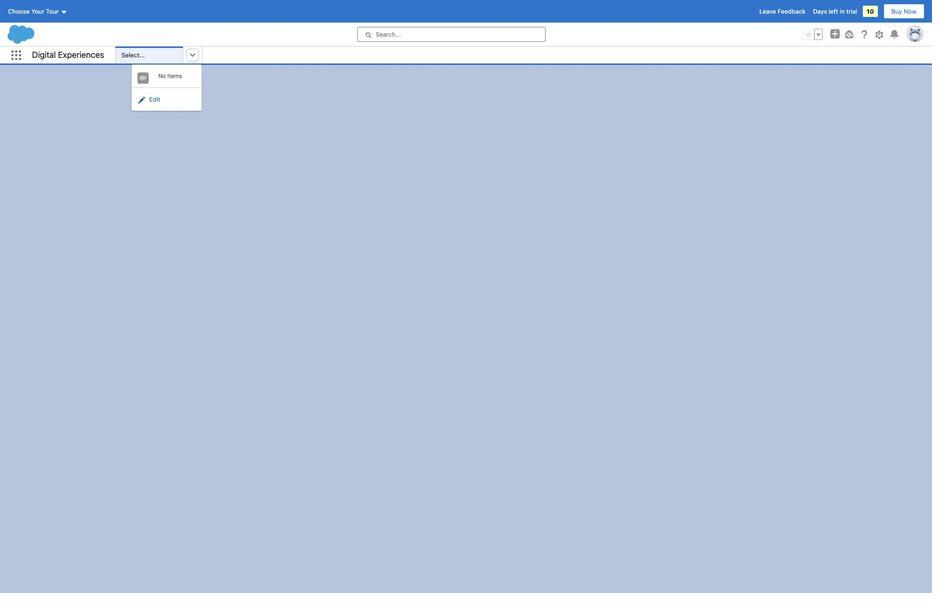 Task type: vqa. For each thing, say whether or not it's contained in the screenshot.
faster,
no



Task type: describe. For each thing, give the bounding box(es) containing it.
no items
[[158, 73, 182, 80]]

trial
[[847, 8, 858, 15]]

workspace tabs for digital experiences tab list
[[203, 47, 933, 64]]

leave feedback link
[[760, 8, 806, 15]]

your
[[31, 8, 44, 15]]

days
[[814, 8, 828, 15]]

select... link
[[120, 47, 183, 64]]

left
[[829, 8, 839, 15]]

search... button
[[357, 27, 546, 42]]

in
[[840, 8, 845, 15]]

digital
[[32, 50, 56, 60]]

choose your tour button
[[8, 4, 68, 19]]

no
[[158, 73, 166, 80]]

days left in trial
[[814, 8, 858, 15]]

choose
[[8, 8, 30, 15]]



Task type: locate. For each thing, give the bounding box(es) containing it.
navigation menu dialog
[[131, 65, 202, 111]]

digital experiences
[[32, 50, 104, 60]]

feedback
[[778, 8, 806, 15]]

10
[[867, 8, 874, 15]]

tour
[[46, 8, 59, 15]]

no items link
[[132, 69, 202, 88]]

buy now button
[[884, 4, 925, 19]]

experiences
[[58, 50, 104, 60]]

leave
[[760, 8, 776, 15]]

select...
[[122, 51, 145, 59]]

choose your tour
[[8, 8, 59, 15]]

edit
[[149, 96, 160, 103]]

items
[[167, 73, 182, 80]]

buy
[[892, 8, 903, 15]]

group
[[804, 29, 823, 40]]

edit button
[[138, 92, 196, 107]]

leave feedback
[[760, 8, 806, 15]]

buy now
[[892, 8, 917, 15]]

now
[[904, 8, 917, 15]]

search...
[[376, 31, 401, 38]]



